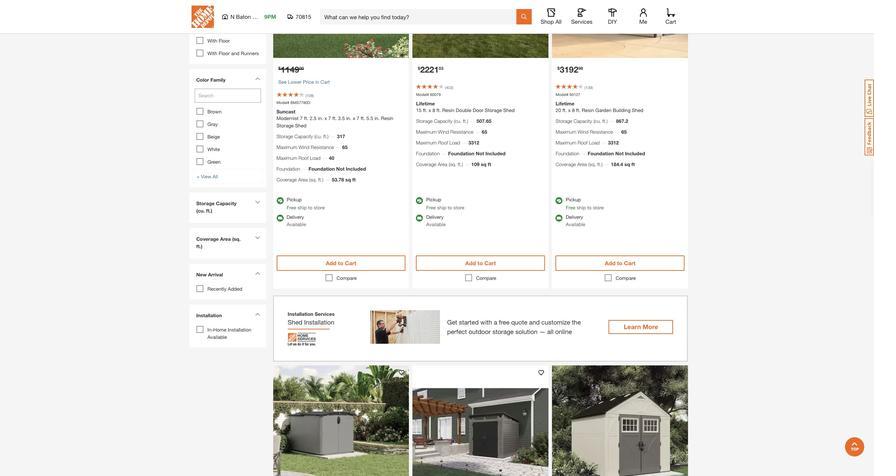 Task type: vqa. For each thing, say whether or not it's contained in the screenshot.
leftmost battery(s)
no



Task type: describe. For each thing, give the bounding box(es) containing it.
shed inside installation services shed installation
[[288, 318, 302, 326]]

$ 2221 03
[[418, 65, 444, 74]]

view
[[201, 173, 211, 179]]

ft. left 5.5
[[361, 115, 365, 121]]

$ for 3192
[[558, 66, 560, 71]]

2.5
[[310, 115, 317, 121]]

with floor
[[208, 38, 230, 43]]

get
[[447, 318, 457, 326]]

suncast modernist 7 ft. 2.5 in. x 7 ft. 3.5 in. x 7 ft. 5.5 in. resin storage shed
[[277, 109, 393, 129]]

available for 109 sq ft
[[426, 221, 446, 227]]

0 horizontal spatial maximum wind resistance
[[277, 144, 334, 150]]

$ for 2221
[[418, 66, 420, 71]]

resistance for 3192
[[590, 129, 613, 135]]

without
[[208, 25, 224, 31]]

suncast
[[277, 109, 296, 115]]

with for with floor and runners
[[208, 50, 217, 56]]

shed inside lifetime 20 ft. x 8 ft. resin garden building shed
[[632, 107, 644, 113]]

double
[[456, 107, 472, 113]]

ft.) for 317
[[323, 133, 329, 139]]

building
[[613, 107, 631, 113]]

tremont 8 ft. 4-1/2 in. x 10 ft. 2-1/4 in. resin storage shed image
[[552, 366, 688, 476]]

) for 3192
[[592, 85, 593, 90]]

price
[[303, 79, 314, 85]]

load for 2221
[[450, 140, 460, 146]]

see lower price in cart
[[278, 79, 330, 85]]

(cu. inside storage capacity (cu. ft.)
[[196, 208, 205, 213]]

shop
[[541, 18, 554, 25]]

x right "2.5"
[[325, 115, 327, 121]]

in-home installation available link
[[208, 327, 251, 340]]

cart for lifetime 20 ft. x 8 ft. resin garden building shed
[[624, 260, 636, 266]]

perfect
[[447, 328, 467, 336]]

1 add to cart button from the left
[[277, 256, 406, 271]]

ft.) inside 'link'
[[196, 243, 202, 249]]

added
[[228, 286, 242, 292]]

What can we help you find today? search field
[[324, 9, 516, 24]]

door
[[473, 107, 484, 113]]

15 ft. x 8 ft. resin double door storage shed image
[[413, 0, 549, 58]]

lifetime for 2221
[[416, 101, 435, 107]]

home
[[213, 327, 227, 332]]

$ 3192 98
[[558, 65, 583, 74]]

1 7 from the left
[[300, 115, 303, 121]]

beige
[[208, 134, 220, 139]]

1149
[[281, 65, 299, 74]]

( 108 )
[[306, 93, 314, 98]]

floor for with floor and runners
[[219, 50, 230, 56]]

roof for 2221
[[438, 140, 448, 146]]

more
[[643, 323, 658, 331]]

03
[[439, 66, 444, 71]]

3 7 from the left
[[357, 115, 359, 121]]

without floor
[[208, 25, 237, 31]]

5.5
[[367, 115, 373, 121]]

00
[[299, 66, 304, 71]]

lower
[[288, 79, 302, 85]]

70815
[[296, 13, 311, 20]]

$ for 1149
[[278, 66, 281, 71]]

( 139 )
[[585, 85, 593, 90]]

capacity for 7
[[295, 133, 313, 139]]

a
[[494, 318, 497, 326]]

modernist
[[277, 115, 299, 121]]

learn more link
[[609, 320, 673, 334]]

add to cart for 3192
[[605, 260, 636, 266]]

867.2
[[616, 118, 629, 124]]

in-home installation available
[[208, 327, 251, 340]]

109 sq ft
[[472, 161, 491, 167]]

delivery available for 3192
[[566, 214, 586, 227]]

runners
[[241, 50, 259, 56]]

learn
[[624, 323, 641, 331]]

resin for 3192
[[582, 107, 594, 113]]

available for pickup image
[[416, 197, 423, 204]]

add to cart button for 3192
[[556, 256, 685, 271]]

60079
[[430, 92, 441, 97]]

(cu. for double
[[454, 118, 462, 124]]

ft. down 60079 on the top of page
[[437, 107, 441, 113]]

roof for 3192
[[578, 140, 588, 146]]

model# for 3192
[[556, 92, 569, 97]]

without floor link
[[208, 25, 237, 31]]

Search text field
[[195, 88, 261, 102]]

see
[[278, 79, 287, 85]]

ft. right the 20
[[563, 107, 567, 113]]

foundation not included for 3192
[[588, 151, 645, 157]]

installation services shed installation
[[288, 311, 335, 326]]

1 pickup free ship to store from the left
[[287, 197, 325, 211]]

see lower price in cart button
[[278, 76, 404, 89]]

green
[[208, 159, 221, 165]]

me
[[640, 18, 647, 25]]

compare for 3192
[[616, 275, 636, 281]]

free for 2221
[[426, 205, 436, 211]]

lifetime 20 ft. x 8 ft. resin garden building shed
[[556, 101, 644, 113]]

pickup free ship to store for 3192
[[566, 197, 604, 211]]

x right 3.5
[[353, 115, 355, 121]]

1 delivery available from the left
[[287, 214, 306, 227]]

installation link
[[193, 308, 263, 324]]

add to cart for 2221
[[465, 260, 496, 266]]

109
[[472, 161, 480, 167]]

caret icon image for family
[[255, 77, 260, 80]]

(cu. for 7
[[314, 133, 322, 139]]

0 horizontal spatial wind
[[299, 144, 309, 150]]

coverage area (sq. ft.) inside 'link'
[[196, 236, 241, 249]]

installation inside 'in-home installation available'
[[228, 327, 251, 332]]

1 ship from the left
[[298, 205, 307, 211]]

arrival
[[208, 271, 223, 277]]

rouge
[[253, 13, 269, 20]]

0 horizontal spatial maximum roof load
[[277, 155, 321, 161]]

coverage for 53.78 sq ft
[[277, 177, 297, 183]]

storage capacity (cu. ft.) down + view all
[[196, 200, 237, 213]]

the
[[572, 318, 581, 326]]

gray
[[208, 121, 218, 127]]

coverage area (sq. ft.) link
[[193, 232, 263, 255]]

0 horizontal spatial ft
[[352, 177, 356, 183]]

model# 60079
[[416, 92, 441, 97]]

(sq. for 184.4 sq ft
[[588, 161, 596, 167]]

family
[[210, 77, 226, 83]]

lifetime 15 ft. x 8 ft. resin double door storage shed
[[416, 101, 515, 113]]

x inside lifetime 15 ft. x 8 ft. resin double door storage shed
[[429, 107, 431, 113]]

+ view all link
[[193, 169, 263, 184]]

sq for 2221
[[481, 161, 487, 167]]

services inside button
[[571, 18, 593, 25]]

model# for 2221
[[416, 92, 429, 97]]

507.65
[[477, 118, 492, 124]]

color family link
[[193, 72, 263, 88]]

not for 3192
[[616, 151, 624, 157]]

0 horizontal spatial and
[[231, 50, 239, 56]]

model# 60127
[[556, 92, 580, 97]]

ft. down 60127
[[576, 107, 581, 113]]

in-
[[208, 327, 213, 332]]

area for 184.4 sq ft
[[577, 161, 587, 167]]

3.5
[[338, 115, 345, 121]]

20 ft. x 8 ft. resin garden building shed image
[[552, 0, 688, 58]]

included for 3192
[[625, 151, 645, 157]]

available shipping image for 2221
[[416, 215, 423, 222]]

all
[[547, 328, 554, 336]]

cart inside button
[[321, 79, 330, 85]]

capacity for garden
[[574, 118, 592, 124]]

storage capacity (cu. ft.) for 15
[[416, 118, 468, 124]]

n baton rouge
[[231, 13, 269, 20]]

resistance for 2221
[[450, 129, 474, 135]]

brown
[[208, 108, 222, 114]]

0 horizontal spatial (
[[306, 93, 307, 98]]

20
[[556, 107, 561, 113]]

recently
[[208, 286, 227, 292]]

shop all
[[541, 18, 562, 25]]

online
[[555, 328, 572, 336]]

0 horizontal spatial resistance
[[311, 144, 334, 150]]

quote
[[511, 318, 528, 326]]

available for 53.78 sq ft
[[287, 221, 306, 227]]

area for 109 sq ft
[[438, 161, 447, 167]]

caret icon image for area
[[255, 236, 260, 239]]

started
[[459, 318, 479, 326]]

0 horizontal spatial foundation not included
[[309, 166, 366, 172]]

0 horizontal spatial roof
[[299, 155, 309, 161]]

maximum wind resistance for 2221
[[416, 129, 474, 135]]

delivery for 2221
[[426, 214, 444, 220]]

all inside button
[[556, 18, 562, 25]]

shop all button
[[540, 8, 562, 25]]

not for 2221
[[476, 151, 484, 157]]

3312 for 2221
[[469, 140, 479, 146]]

floor for with floor
[[219, 38, 230, 43]]

white link
[[208, 146, 220, 152]]

1 add from the left
[[326, 260, 337, 266]]

area inside 'link'
[[220, 236, 231, 242]]

live chat image
[[865, 80, 874, 117]]

ft for 3192
[[632, 161, 635, 167]]

8 for 3192
[[572, 107, 575, 113]]

capacity for double
[[434, 118, 453, 124]]

available inside 'in-home installation available'
[[208, 334, 227, 340]]

cart link
[[663, 8, 679, 25]]

3 in. from the left
[[375, 115, 380, 121]]



Task type: locate. For each thing, give the bounding box(es) containing it.
108
[[307, 93, 313, 98]]

3 store from the left
[[593, 205, 604, 211]]

2 horizontal spatial in.
[[375, 115, 380, 121]]

$ 1149 00
[[278, 65, 304, 74]]

store for 3192
[[593, 205, 604, 211]]

and up —
[[529, 318, 540, 326]]

delivery for 3192
[[566, 214, 583, 220]]

98
[[579, 66, 583, 71]]

ft.) left the 53.78
[[318, 177, 324, 183]]

40
[[329, 155, 334, 161]]

) up lifetime 20 ft. x 8 ft. resin garden building shed
[[592, 85, 593, 90]]

1 horizontal spatial delivery available
[[426, 214, 446, 227]]

ft.) for 867.2
[[603, 118, 608, 124]]

capacity down lifetime 20 ft. x 8 ft. resin garden building shed
[[574, 118, 592, 124]]

0 horizontal spatial load
[[310, 155, 321, 161]]

60127
[[570, 92, 580, 97]]

1 horizontal spatial 3312
[[608, 140, 619, 146]]

3 $ from the left
[[558, 66, 560, 71]]

0 horizontal spatial pickup
[[287, 197, 302, 203]]

x right 15
[[429, 107, 431, 113]]

1 horizontal spatial add
[[465, 260, 476, 266]]

(cu. down double
[[454, 118, 462, 124]]

not up 109 sq ft
[[476, 151, 484, 157]]

resin inside lifetime 20 ft. x 8 ft. resin garden building shed
[[582, 107, 594, 113]]

1 horizontal spatial available for pickup image
[[556, 197, 563, 204]]

storage capacity (cu. ft.) down lifetime 20 ft. x 8 ft. resin garden building shed
[[556, 118, 608, 124]]

+
[[197, 173, 200, 179]]

(sq. left 184.4
[[588, 161, 596, 167]]

new
[[196, 271, 207, 277]]

2 horizontal spatial maximum roof load
[[556, 140, 600, 146]]

2 pickup from the left
[[426, 197, 441, 203]]

1 horizontal spatial services
[[571, 18, 593, 25]]

65 for 3192
[[622, 129, 627, 135]]

storage inside lifetime 15 ft. x 8 ft. resin double door storage shed
[[485, 107, 502, 113]]

1 horizontal spatial and
[[529, 318, 540, 326]]

pickup free ship to store for 2221
[[426, 197, 464, 211]]

(sq. inside coverage area (sq. ft.)
[[232, 236, 241, 242]]

2 available for pickup image from the left
[[556, 197, 563, 204]]

8 right 15
[[433, 107, 435, 113]]

cart for suncast modernist 7 ft. 2.5 in. x 7 ft. 3.5 in. x 7 ft. 5.5 in. resin storage shed
[[345, 260, 356, 266]]

feedback link image
[[865, 118, 874, 156]]

2221
[[420, 65, 439, 74]]

add to cart button for 2221
[[416, 256, 545, 271]]

1 horizontal spatial resin
[[442, 107, 455, 113]]

with floor and runners
[[208, 50, 259, 56]]

options
[[210, 11, 228, 17]]

2 horizontal spatial pickup free ship to store
[[566, 197, 604, 211]]

available for pickup image for 53.78 sq ft
[[277, 197, 284, 204]]

diy
[[608, 18, 617, 25]]

2 horizontal spatial free
[[566, 205, 576, 211]]

ft right 184.4
[[632, 161, 635, 167]]

3 add to cart button from the left
[[556, 256, 685, 271]]

solution
[[516, 328, 538, 336]]

0 vertical spatial with
[[208, 38, 217, 43]]

2 free from the left
[[426, 205, 436, 211]]

1 with from the top
[[208, 38, 217, 43]]

1 vertical spatial all
[[213, 173, 218, 179]]

1 horizontal spatial pickup
[[426, 197, 441, 203]]

floor down without floor 'link'
[[219, 38, 230, 43]]

3312 for 3192
[[608, 140, 619, 146]]

model# left 60079 on the top of page
[[416, 92, 429, 97]]

capacity down "2.5"
[[295, 133, 313, 139]]

in. right 3.5
[[346, 115, 351, 121]]

floor options
[[196, 11, 228, 17]]

3 pickup from the left
[[566, 197, 581, 203]]

and inside get started with a free quote and customize the perfect outdoor storage solution — all online
[[529, 318, 540, 326]]

delivery
[[287, 214, 304, 220], [426, 214, 444, 220], [566, 214, 583, 220]]

sq
[[481, 161, 487, 167], [625, 161, 630, 167], [345, 177, 351, 183]]

$ inside the $ 2221 03
[[418, 66, 420, 71]]

1 horizontal spatial resistance
[[450, 129, 474, 135]]

storage capacity (cu. ft.) down double
[[416, 118, 468, 124]]

3 pickup free ship to store from the left
[[566, 197, 604, 211]]

wind for 3192
[[578, 129, 589, 135]]

resin right 5.5
[[381, 115, 393, 121]]

15
[[416, 107, 422, 113]]

(sq. down storage capacity (cu. ft.) link
[[232, 236, 241, 242]]

coverage area (sq. ft.) for 53.78 sq ft
[[277, 177, 324, 183]]

2 lifetime from the left
[[556, 101, 575, 107]]

delivery available
[[287, 214, 306, 227], [426, 214, 446, 227], [566, 214, 586, 227]]

sq right the 109
[[481, 161, 487, 167]]

2 pickup free ship to store from the left
[[426, 197, 464, 211]]

included up 109 sq ft
[[486, 151, 506, 157]]

1 horizontal spatial included
[[486, 151, 506, 157]]

cart for lifetime 15 ft. x 8 ft. resin double door storage shed
[[485, 260, 496, 266]]

foundation not included up the 109
[[448, 151, 506, 157]]

with down without
[[208, 38, 217, 43]]

1 horizontal spatial add to cart
[[465, 260, 496, 266]]

0 horizontal spatial $
[[278, 66, 281, 71]]

load down garden
[[589, 140, 600, 146]]

ft.) left the 109
[[458, 161, 463, 167]]

foundation not included for 2221
[[448, 151, 506, 157]]

services button
[[571, 8, 593, 25]]

3 free from the left
[[566, 205, 576, 211]]

with down the with floor
[[208, 50, 217, 56]]

area
[[438, 161, 447, 167], [577, 161, 587, 167], [298, 177, 308, 183], [220, 236, 231, 242]]

2 compare from the left
[[476, 275, 496, 281]]

7 left 5.5
[[357, 115, 359, 121]]

65 down 317
[[342, 144, 348, 150]]

65 for 2221
[[482, 129, 487, 135]]

1 lifetime from the left
[[416, 101, 435, 107]]

0 horizontal spatial add to cart button
[[277, 256, 406, 271]]

3192
[[560, 65, 579, 74]]

resin
[[442, 107, 455, 113], [582, 107, 594, 113], [381, 115, 393, 121]]

0 horizontal spatial lifetime
[[416, 101, 435, 107]]

color
[[196, 77, 209, 83]]

( for 3192
[[585, 85, 586, 90]]

x inside lifetime 20 ft. x 8 ft. resin garden building shed
[[568, 107, 571, 113]]

not up 184.4
[[616, 151, 624, 157]]

free for 3192
[[566, 205, 576, 211]]

caret icon image for arrival
[[255, 272, 260, 275]]

resin inside lifetime 15 ft. x 8 ft. resin double door storage shed
[[442, 107, 455, 113]]

2 horizontal spatial (
[[585, 85, 586, 90]]

53.78
[[332, 177, 344, 183]]

floor options link
[[193, 6, 263, 23]]

1 horizontal spatial in.
[[346, 115, 351, 121]]

2 ship from the left
[[437, 205, 446, 211]]

green link
[[208, 159, 221, 165]]

and left runners on the left top of page
[[231, 50, 239, 56]]

wind down modernist
[[299, 144, 309, 150]]

resistance down double
[[450, 129, 474, 135]]

ft.)
[[463, 118, 468, 124], [603, 118, 608, 124], [323, 133, 329, 139], [458, 161, 463, 167], [597, 161, 603, 167], [318, 177, 324, 183], [206, 208, 212, 213], [196, 243, 202, 249]]

included up 53.78 sq ft
[[346, 166, 366, 172]]

1 store from the left
[[314, 205, 325, 211]]

shed inside suncast modernist 7 ft. 2.5 in. x 7 ft. 3.5 in. x 7 ft. 5.5 in. resin storage shed
[[295, 123, 307, 129]]

0 horizontal spatial add
[[326, 260, 337, 266]]

compare
[[337, 275, 357, 281], [476, 275, 496, 281], [616, 275, 636, 281]]

2 horizontal spatial 65
[[622, 129, 627, 135]]

floor left the options
[[196, 11, 208, 17]]

2 add to cart button from the left
[[416, 256, 545, 271]]

(cu. down "2.5"
[[314, 133, 322, 139]]

2 horizontal spatial )
[[592, 85, 593, 90]]

8 inside lifetime 15 ft. x 8 ft. resin double door storage shed
[[433, 107, 435, 113]]

2 horizontal spatial foundation not included
[[588, 151, 645, 157]]

maximum
[[416, 129, 437, 135], [556, 129, 576, 135], [416, 140, 437, 146], [556, 140, 576, 146], [277, 144, 297, 150], [277, 155, 297, 161]]

in. right 5.5
[[375, 115, 380, 121]]

ft.) left 317
[[323, 133, 329, 139]]

wind down lifetime 20 ft. x 8 ft. resin garden building shed
[[578, 129, 589, 135]]

0 horizontal spatial included
[[346, 166, 366, 172]]

ft.) left 184.4
[[597, 161, 603, 167]]

(sq. left the 109
[[449, 161, 457, 167]]

2 horizontal spatial available shipping image
[[556, 215, 563, 222]]

caret icon image inside coverage area (sq. ft.) 'link'
[[255, 236, 260, 239]]

1 free from the left
[[287, 205, 296, 211]]

wind down lifetime 15 ft. x 8 ft. resin double door storage shed
[[438, 129, 449, 135]]

coverage
[[416, 161, 437, 167], [556, 161, 576, 167], [277, 177, 297, 183], [196, 236, 219, 242]]

caret icon image inside storage capacity (cu. ft.) link
[[255, 201, 260, 204]]

area for 53.78 sq ft
[[298, 177, 308, 183]]

recently added link
[[208, 286, 242, 292]]

2 add from the left
[[465, 260, 476, 266]]

ft.) down double
[[463, 118, 468, 124]]

$ up the see
[[278, 66, 281, 71]]

capacity
[[434, 118, 453, 124], [574, 118, 592, 124], [295, 133, 313, 139], [216, 200, 237, 206]]

in.
[[318, 115, 323, 121], [346, 115, 351, 121], [375, 115, 380, 121]]

2 horizontal spatial ship
[[577, 205, 586, 211]]

delivery available for 2221
[[426, 214, 446, 227]]

2 horizontal spatial not
[[616, 151, 624, 157]]

caret icon image inside new arrival link
[[255, 272, 260, 275]]

$ inside $ 3192 98
[[558, 66, 560, 71]]

1 in. from the left
[[318, 115, 323, 121]]

7 left "2.5"
[[300, 115, 303, 121]]

2 store from the left
[[454, 205, 464, 211]]

2 horizontal spatial roof
[[578, 140, 588, 146]]

with
[[208, 38, 217, 43], [208, 50, 217, 56]]

store
[[314, 205, 325, 211], [454, 205, 464, 211], [593, 205, 604, 211]]

sq right the 53.78
[[345, 177, 351, 183]]

2 horizontal spatial add to cart
[[605, 260, 636, 266]]

0 horizontal spatial sq
[[345, 177, 351, 183]]

2 horizontal spatial wind
[[578, 129, 589, 135]]

capacity inside storage capacity (cu. ft.)
[[216, 200, 237, 206]]

—
[[539, 328, 546, 336]]

0 horizontal spatial in.
[[318, 115, 323, 121]]

(
[[445, 85, 446, 90], [585, 85, 586, 90], [306, 93, 307, 98]]

0 horizontal spatial available for pickup image
[[277, 197, 284, 204]]

0 horizontal spatial available shipping image
[[277, 215, 284, 222]]

resin left double
[[442, 107, 455, 113]]

resistance down garden
[[590, 129, 613, 135]]

load down double
[[450, 140, 460, 146]]

storage capacity (cu. ft.) for modernist
[[277, 133, 329, 139]]

available for 184.4 sq ft
[[566, 221, 586, 227]]

storage capacity (cu. ft.) down "2.5"
[[277, 133, 329, 139]]

8 right the 20
[[572, 107, 575, 113]]

shed inside lifetime 15 ft. x 8 ft. resin double door storage shed
[[503, 107, 515, 113]]

lifetime inside lifetime 15 ft. x 8 ft. resin double door storage shed
[[416, 101, 435, 107]]

color family
[[196, 77, 226, 83]]

1 vertical spatial and
[[529, 318, 540, 326]]

2 delivery from the left
[[426, 214, 444, 220]]

model# up suncast
[[277, 100, 289, 105]]

sq right 184.4
[[625, 161, 630, 167]]

184.4 sq ft
[[611, 161, 635, 167]]

) down price
[[313, 93, 314, 98]]

diy button
[[602, 8, 624, 25]]

1 caret icon image from the top
[[255, 77, 260, 80]]

with
[[481, 318, 492, 326]]

coverage for 184.4 sq ft
[[556, 161, 576, 167]]

maximum wind resistance down double
[[416, 129, 474, 135]]

available for pickup image for 184.4 sq ft
[[556, 197, 563, 204]]

1 $ from the left
[[278, 66, 281, 71]]

ft.
[[423, 107, 427, 113], [437, 107, 441, 113], [563, 107, 567, 113], [576, 107, 581, 113], [304, 115, 308, 121], [332, 115, 337, 121], [361, 115, 365, 121]]

glide top 5 ft. w x 7 ft. d plastic shed (31.84 sq. ft.) image
[[273, 366, 409, 476]]

(cu. down the +
[[196, 208, 205, 213]]

lifetime up the 20
[[556, 101, 575, 107]]

capacity down '+ view all' link
[[216, 200, 237, 206]]

with floor link
[[208, 38, 230, 43]]

storage inside storage capacity (cu. ft.)
[[196, 200, 215, 206]]

model# bms7780d
[[277, 100, 310, 105]]

0 horizontal spatial 65
[[342, 144, 348, 150]]

1 horizontal spatial compare
[[476, 275, 496, 281]]

lifetime for 3192
[[556, 101, 575, 107]]

maximum roof load for 2221
[[416, 140, 460, 146]]

ft. right 15
[[423, 107, 427, 113]]

beige link
[[208, 134, 220, 139]]

ft. left 3.5
[[332, 115, 337, 121]]

storage capacity (cu. ft.) link
[[193, 196, 263, 219]]

2 horizontal spatial load
[[589, 140, 600, 146]]

2 horizontal spatial add
[[605, 260, 616, 266]]

0 horizontal spatial model#
[[277, 100, 289, 105]]

1 horizontal spatial all
[[556, 18, 562, 25]]

floor down n
[[226, 25, 237, 31]]

3312 up the 109
[[469, 140, 479, 146]]

ship for 3192
[[577, 205, 586, 211]]

1 3312 from the left
[[469, 140, 479, 146]]

0 horizontal spatial delivery
[[287, 214, 304, 220]]

resin inside suncast modernist 7 ft. 2.5 in. x 7 ft. 3.5 in. x 7 ft. 5.5 in. resin storage shed
[[381, 115, 393, 121]]

ship for 2221
[[437, 205, 446, 211]]

(cu. for garden
[[594, 118, 601, 124]]

maximum wind resistance down garden
[[556, 129, 613, 135]]

new arrival link
[[193, 267, 263, 283]]

learn more
[[624, 323, 658, 331]]

2 available shipping image from the left
[[416, 215, 423, 222]]

(sq. for 53.78 sq ft
[[309, 177, 317, 183]]

resin for 2221
[[442, 107, 455, 113]]

add for 3192
[[605, 260, 616, 266]]

add to cart button
[[277, 256, 406, 271], [416, 256, 545, 271], [556, 256, 685, 271]]

caret icon image
[[255, 77, 260, 80], [255, 201, 260, 204], [255, 236, 260, 239], [255, 272, 260, 275], [255, 313, 260, 316]]

modernist 7 ft. w x 7 ft. d plastic shed (52 sq. ft.) image
[[413, 366, 549, 476]]

$ left 98
[[558, 66, 560, 71]]

available shipping image
[[277, 215, 284, 222], [416, 215, 423, 222], [556, 215, 563, 222]]

8
[[433, 107, 435, 113], [572, 107, 575, 113]]

caret icon image for capacity
[[255, 201, 260, 204]]

ft for 2221
[[488, 161, 491, 167]]

pickup for 2221
[[426, 197, 441, 203]]

2 horizontal spatial resistance
[[590, 129, 613, 135]]

floor for without floor
[[226, 25, 237, 31]]

0 horizontal spatial ship
[[298, 205, 307, 211]]

1 horizontal spatial add to cart button
[[416, 256, 545, 271]]

65 down 507.65
[[482, 129, 487, 135]]

load left 40 on the top left of the page
[[310, 155, 321, 161]]

modernist 7 ft. 2.5 in. x 7 ft. 3.5 in. x 7 ft. 5.5 in. resin storage shed image
[[273, 0, 409, 58]]

x right the 20
[[568, 107, 571, 113]]

with for with floor
[[208, 38, 217, 43]]

1 horizontal spatial pickup free ship to store
[[426, 197, 464, 211]]

1 add to cart from the left
[[326, 260, 356, 266]]

ft.) for 507.65
[[463, 118, 468, 124]]

maximum wind resistance up 40 on the top left of the page
[[277, 144, 334, 150]]

1 horizontal spatial sq
[[481, 161, 487, 167]]

wind for 2221
[[438, 129, 449, 135]]

(sq.
[[449, 161, 457, 167], [588, 161, 596, 167], [309, 177, 317, 183], [232, 236, 241, 242]]

recently added
[[208, 286, 242, 292]]

coverage inside coverage area (sq. ft.)
[[196, 236, 219, 242]]

0 horizontal spatial not
[[336, 166, 345, 172]]

pickup for 3192
[[566, 197, 581, 203]]

2 horizontal spatial delivery available
[[566, 214, 586, 227]]

1 horizontal spatial wind
[[438, 129, 449, 135]]

resistance
[[450, 129, 474, 135], [590, 129, 613, 135], [311, 144, 334, 150]]

2 8 from the left
[[572, 107, 575, 113]]

2 3312 from the left
[[608, 140, 619, 146]]

53.78 sq ft
[[332, 177, 356, 183]]

me button
[[632, 8, 655, 25]]

foundation
[[416, 151, 440, 157], [448, 151, 475, 157], [556, 151, 579, 157], [588, 151, 614, 157], [277, 166, 300, 172], [309, 166, 335, 172]]

pickup free ship to store
[[287, 197, 325, 211], [426, 197, 464, 211], [566, 197, 604, 211]]

caret icon image inside color family link
[[255, 77, 260, 80]]

foundation not included up 184.4
[[588, 151, 645, 157]]

1 horizontal spatial free
[[426, 205, 436, 211]]

2 horizontal spatial add to cart button
[[556, 256, 685, 271]]

3 compare from the left
[[616, 275, 636, 281]]

add for 2221
[[465, 260, 476, 266]]

2 with from the top
[[208, 50, 217, 56]]

compare for 2221
[[476, 275, 496, 281]]

1 horizontal spatial model#
[[416, 92, 429, 97]]

ft right the 53.78
[[352, 177, 356, 183]]

foundation not included up the 53.78
[[309, 166, 366, 172]]

ft.) inside storage capacity (cu. ft.)
[[206, 208, 212, 213]]

ft.) down garden
[[603, 118, 608, 124]]

1 horizontal spatial 8
[[572, 107, 575, 113]]

lifetime
[[416, 101, 435, 107], [556, 101, 575, 107]]

outdoor
[[469, 328, 491, 336]]

sq for 3192
[[625, 161, 630, 167]]

3 delivery from the left
[[566, 214, 583, 220]]

2 caret icon image from the top
[[255, 201, 260, 204]]

resin left garden
[[582, 107, 594, 113]]

coverage for 109 sq ft
[[416, 161, 437, 167]]

8 inside lifetime 20 ft. x 8 ft. resin garden building shed
[[572, 107, 575, 113]]

coverage area (sq. ft.) for 109 sq ft
[[416, 161, 463, 167]]

included for 2221
[[486, 151, 506, 157]]

1 horizontal spatial lifetime
[[556, 101, 575, 107]]

2 delivery available from the left
[[426, 214, 446, 227]]

2 horizontal spatial 7
[[357, 115, 359, 121]]

3 delivery available from the left
[[566, 214, 586, 227]]

wind
[[438, 129, 449, 135], [578, 129, 589, 135], [299, 144, 309, 150]]

3312 up 184.4
[[608, 140, 619, 146]]

8 for 2221
[[433, 107, 435, 113]]

4 caret icon image from the top
[[255, 272, 260, 275]]

(cu. down garden
[[594, 118, 601, 124]]

1 available for pickup image from the left
[[277, 197, 284, 204]]

3 caret icon image from the top
[[255, 236, 260, 239]]

1 delivery from the left
[[287, 214, 304, 220]]

0 horizontal spatial delivery available
[[287, 214, 306, 227]]

) up lifetime 15 ft. x 8 ft. resin double door storage shed
[[453, 85, 453, 90]]

$ left '03'
[[418, 66, 420, 71]]

65
[[482, 129, 487, 135], [622, 129, 627, 135], [342, 144, 348, 150]]

1 compare from the left
[[337, 275, 357, 281]]

maximum wind resistance for 3192
[[556, 129, 613, 135]]

add to cart
[[326, 260, 356, 266], [465, 260, 496, 266], [605, 260, 636, 266]]

1 horizontal spatial (
[[445, 85, 446, 90]]

model# left 60127
[[556, 92, 569, 97]]

services inside installation services shed installation
[[315, 311, 335, 317]]

ft.) up new at the bottom left
[[196, 243, 202, 249]]

0 horizontal spatial free
[[287, 205, 296, 211]]

3312
[[469, 140, 479, 146], [608, 140, 619, 146]]

2 add to cart from the left
[[465, 260, 496, 266]]

1 vertical spatial with
[[208, 50, 217, 56]]

not up the 53.78
[[336, 166, 345, 172]]

floor down with floor link
[[219, 50, 230, 56]]

coverage area (sq. ft.) for 184.4 sq ft
[[556, 161, 603, 167]]

bms7780d
[[291, 100, 310, 105]]

resistance up 40 on the top left of the page
[[311, 144, 334, 150]]

ft.) down + view all
[[206, 208, 212, 213]]

1 horizontal spatial foundation not included
[[448, 151, 506, 157]]

3 available shipping image from the left
[[556, 215, 563, 222]]

3 ship from the left
[[577, 205, 586, 211]]

2 7 from the left
[[328, 115, 331, 121]]

2 horizontal spatial resin
[[582, 107, 594, 113]]

the home depot logo image
[[191, 6, 214, 28]]

)
[[453, 85, 453, 90], [592, 85, 593, 90], [313, 93, 314, 98]]

ft.) for 109 sq ft
[[458, 161, 463, 167]]

free
[[499, 318, 510, 326]]

0 horizontal spatial 7
[[300, 115, 303, 121]]

store for 2221
[[454, 205, 464, 211]]

2 horizontal spatial model#
[[556, 92, 569, 97]]

caret icon image inside the installation link
[[255, 313, 260, 316]]

lifetime inside lifetime 20 ft. x 8 ft. resin garden building shed
[[556, 101, 575, 107]]

2 in. from the left
[[346, 115, 351, 121]]

in. right "2.5"
[[318, 115, 323, 121]]

$ inside $ 1149 00
[[278, 66, 281, 71]]

2 horizontal spatial maximum wind resistance
[[556, 129, 613, 135]]

(cu.
[[454, 118, 462, 124], [594, 118, 601, 124], [314, 133, 322, 139], [196, 208, 205, 213]]

1 vertical spatial services
[[315, 311, 335, 317]]

( 403 )
[[445, 85, 453, 90]]

capacity down lifetime 15 ft. x 8 ft. resin double door storage shed
[[434, 118, 453, 124]]

with floor and runners link
[[208, 50, 259, 56]]

in
[[315, 79, 319, 85]]

0 vertical spatial all
[[556, 18, 562, 25]]

n
[[231, 13, 235, 20]]

139
[[586, 85, 592, 90]]

65 down 867.2
[[622, 129, 627, 135]]

all right "shop" at the top right of the page
[[556, 18, 562, 25]]

2 horizontal spatial sq
[[625, 161, 630, 167]]

gray link
[[208, 121, 218, 127]]

0 horizontal spatial 8
[[433, 107, 435, 113]]

2 horizontal spatial compare
[[616, 275, 636, 281]]

0 horizontal spatial pickup free ship to store
[[287, 197, 325, 211]]

storage capacity (cu. ft.) for 20
[[556, 118, 608, 124]]

1 pickup from the left
[[287, 197, 302, 203]]

2 horizontal spatial $
[[558, 66, 560, 71]]

1 horizontal spatial load
[[450, 140, 460, 146]]

2 horizontal spatial included
[[625, 151, 645, 157]]

5 caret icon image from the top
[[255, 313, 260, 316]]

(sq. left the 53.78
[[309, 177, 317, 183]]

0 horizontal spatial compare
[[337, 275, 357, 281]]

1 horizontal spatial )
[[453, 85, 453, 90]]

1 horizontal spatial $
[[418, 66, 420, 71]]

$
[[278, 66, 281, 71], [418, 66, 420, 71], [558, 66, 560, 71]]

0 horizontal spatial services
[[315, 311, 335, 317]]

2 horizontal spatial pickup
[[566, 197, 581, 203]]

) for 2221
[[453, 85, 453, 90]]

ft right the 109
[[488, 161, 491, 167]]

9pm
[[264, 13, 276, 20]]

1 available shipping image from the left
[[277, 215, 284, 222]]

ft.) for 184.4 sq ft
[[597, 161, 603, 167]]

1 8 from the left
[[433, 107, 435, 113]]

2 $ from the left
[[418, 66, 420, 71]]

1 horizontal spatial ft
[[488, 161, 491, 167]]

1 horizontal spatial maximum roof load
[[416, 140, 460, 146]]

lifetime up 15
[[416, 101, 435, 107]]

available for pickup image
[[277, 197, 284, 204], [556, 197, 563, 204]]

0 vertical spatial and
[[231, 50, 239, 56]]

3 add to cart from the left
[[605, 260, 636, 266]]

3 add from the left
[[605, 260, 616, 266]]

0 horizontal spatial all
[[213, 173, 218, 179]]

0 horizontal spatial )
[[313, 93, 314, 98]]

add
[[326, 260, 337, 266], [465, 260, 476, 266], [605, 260, 616, 266]]

1 horizontal spatial not
[[476, 151, 484, 157]]

(sq. for 109 sq ft
[[449, 161, 457, 167]]

all
[[556, 18, 562, 25], [213, 173, 218, 179]]

( for 2221
[[445, 85, 446, 90]]

0 horizontal spatial store
[[314, 205, 325, 211]]

included up 184.4 sq ft
[[625, 151, 645, 157]]

garden
[[596, 107, 612, 113]]

maximum roof load for 3192
[[556, 140, 600, 146]]

1 horizontal spatial roof
[[438, 140, 448, 146]]

ft.) for 53.78 sq ft
[[318, 177, 324, 183]]

available shipping image for 3192
[[556, 215, 563, 222]]

0 horizontal spatial 3312
[[469, 140, 479, 146]]

7 left 3.5
[[328, 115, 331, 121]]

storage inside suncast modernist 7 ft. 2.5 in. x 7 ft. 3.5 in. x 7 ft. 5.5 in. resin storage shed
[[277, 123, 294, 129]]

2 horizontal spatial store
[[593, 205, 604, 211]]

all right view
[[213, 173, 218, 179]]

ft. left "2.5"
[[304, 115, 308, 121]]



